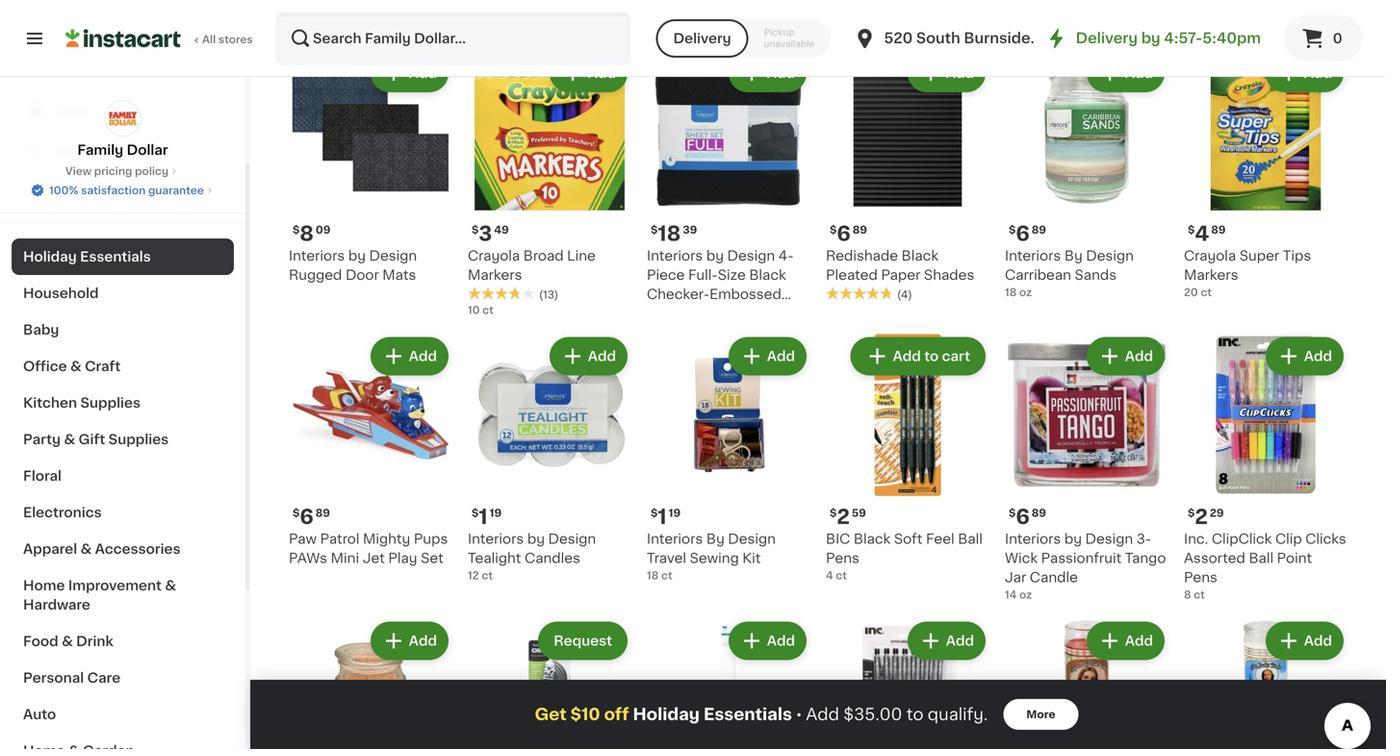 Task type: describe. For each thing, give the bounding box(es) containing it.
kitchen
[[23, 397, 77, 410]]

oz inside the interiors by design carribean sands 18 oz
[[1020, 287, 1032, 298]]

(4)
[[897, 290, 912, 300]]

by for 1
[[707, 533, 725, 546]]

to inside treatment tracker modal dialog
[[907, 707, 924, 724]]

all stores
[[202, 34, 253, 45]]

interiors for wick
[[1005, 533, 1061, 546]]

avenue
[[1034, 31, 1090, 45]]

& for accessories
[[80, 543, 92, 556]]

markers for broad
[[468, 269, 522, 282]]

treatment tracker modal dialog
[[250, 681, 1386, 750]]

auto link
[[12, 697, 234, 734]]

personal care link
[[12, 660, 234, 697]]

likely out of stock button
[[1005, 0, 1169, 35]]

electronics
[[23, 506, 102, 520]]

520 south burnside avenue
[[884, 31, 1090, 45]]

14
[[1005, 590, 1017, 601]]

lists link
[[12, 169, 234, 208]]

black for bic
[[854, 533, 891, 546]]

design for interiors by design travel sewing kit 18 ct
[[728, 533, 776, 546]]

assorted
[[1184, 552, 1246, 566]]

redishade black pleated paper shades
[[826, 249, 975, 282]]

ct inside interiors by design tealight candles 12 ct
[[482, 571, 493, 582]]

product group containing 8
[[289, 50, 453, 285]]

0 horizontal spatial essentials
[[80, 250, 151, 264]]

essentials inside treatment tracker modal dialog
[[704, 707, 792, 724]]

home improvement & hardware
[[23, 580, 176, 612]]

$ for crayola super tips markers
[[1188, 225, 1195, 235]]

4:57-
[[1164, 31, 1203, 45]]

baby
[[23, 323, 59, 337]]

interiors by design rugged door mats
[[289, 249, 417, 282]]

pricing
[[94, 166, 132, 177]]

interiors for piece
[[647, 249, 703, 263]]

get $10 off holiday essentials • add $35.00 to qualify.
[[535, 707, 988, 724]]

again
[[97, 143, 135, 157]]

drink
[[76, 635, 113, 649]]

kitchen supplies link
[[12, 385, 234, 422]]

interiors by design tealight candles 12 ct
[[468, 533, 596, 582]]

personal
[[23, 672, 84, 685]]

0 vertical spatial 18
[[658, 224, 681, 244]]

set
[[421, 552, 444, 566]]

guarantee
[[148, 185, 204, 196]]

likely
[[1024, 18, 1057, 28]]

off
[[604, 707, 629, 724]]

interiors for door
[[289, 249, 345, 263]]

get
[[535, 707, 567, 724]]

clicks
[[1306, 533, 1347, 546]]

$ 18 39
[[651, 224, 697, 244]]

by for rugged
[[348, 249, 366, 263]]

add to cart button
[[853, 339, 984, 374]]

design for interiors by design 3- wick passionfruit tango jar candle 14 oz
[[1086, 533, 1133, 546]]

0 button
[[1284, 15, 1363, 62]]

add to cart
[[893, 350, 970, 363]]

add inside treatment tracker modal dialog
[[806, 707, 839, 724]]

1 vertical spatial supplies
[[108, 433, 169, 447]]

care
[[87, 672, 121, 685]]

embossed
[[710, 288, 782, 301]]

pens inside inc. clipclick clip clicks assorted ball point pens 8 ct
[[1184, 571, 1218, 585]]

20
[[1184, 287, 1198, 298]]

10
[[468, 305, 480, 316]]

apparel & accessories
[[23, 543, 181, 556]]

shop
[[54, 105, 90, 118]]

$ 6 89 for redishade black pleated paper shades
[[830, 224, 867, 244]]

10 ct
[[468, 305, 494, 316]]

jet
[[363, 552, 385, 566]]

party & gift supplies link
[[12, 422, 234, 458]]

burnside
[[964, 31, 1031, 45]]

clip
[[1276, 533, 1302, 546]]

service type group
[[656, 19, 830, 58]]

crayola for crayola broad line markers
[[468, 249, 520, 263]]

4 inside bic black  soft feel ball pens 4 ct
[[826, 571, 833, 582]]

sheet
[[647, 307, 687, 321]]

& for drink
[[62, 635, 73, 649]]

interiors for sewing
[[647, 533, 703, 546]]

ct inside bic black  soft feel ball pens 4 ct
[[836, 571, 847, 582]]

policy
[[135, 166, 169, 177]]

holiday essentials link
[[12, 239, 234, 275]]

delivery for delivery by 4:57-5:40pm
[[1076, 31, 1138, 45]]

6 for paw patrol mighty pups paws mini jet play set
[[300, 507, 314, 528]]

pens inside bic black  soft feel ball pens 4 ct
[[826, 552, 860, 566]]

Search field
[[277, 13, 629, 64]]

mighty
[[363, 533, 410, 546]]

$ 2 29
[[1188, 507, 1224, 528]]

view
[[65, 166, 92, 177]]

markers for super
[[1184, 269, 1239, 282]]

office
[[23, 360, 67, 374]]

dollar
[[127, 143, 168, 157]]

oz inside interiors by design 3- wick passionfruit tango jar candle 14 oz
[[1020, 590, 1032, 601]]

crayola for crayola super tips markers 20 ct
[[1184, 249, 1236, 263]]

black for redishade
[[902, 249, 939, 263]]

holiday inside holiday essentials link
[[23, 250, 77, 264]]

request button
[[540, 624, 626, 659]]

family dollar
[[77, 143, 168, 157]]

paper
[[881, 269, 921, 282]]

$ for crayola broad line markers
[[472, 225, 479, 235]]

8 inside product group
[[300, 224, 314, 244]]

apparel
[[23, 543, 77, 556]]

89 for redishade black pleated paper shades
[[853, 225, 867, 235]]

home improvement & hardware link
[[12, 568, 234, 624]]

39
[[683, 225, 697, 235]]

likely out of stock
[[1024, 18, 1124, 28]]

more button
[[1004, 700, 1079, 731]]

stock
[[1094, 18, 1124, 28]]

pups
[[414, 533, 448, 546]]

ct right '10'
[[483, 305, 494, 316]]

floral
[[23, 470, 62, 483]]

it
[[85, 143, 94, 157]]

09
[[316, 225, 331, 235]]

520
[[884, 31, 913, 45]]

design for interiors by design 4- piece full-size black checker-embossed sheet sets
[[727, 249, 775, 263]]

89 for interiors by design carribean sands
[[1032, 225, 1046, 235]]

delivery for delivery
[[673, 32, 731, 45]]

candles
[[525, 552, 580, 566]]

by for 6
[[1065, 249, 1083, 263]]

0
[[1333, 32, 1343, 45]]

4-
[[779, 249, 794, 263]]

line
[[567, 249, 596, 263]]

soft
[[894, 533, 923, 546]]

tips
[[1283, 249, 1312, 263]]

$ 1 19 for interiors by design travel sewing kit
[[651, 507, 681, 528]]

ct inside interiors by design travel sewing kit 18 ct
[[661, 571, 673, 582]]

by for tealight
[[527, 533, 545, 546]]

& for craft
[[70, 360, 82, 374]]

shop link
[[12, 92, 234, 131]]

$ for bic black  soft feel ball pens
[[830, 508, 837, 519]]

home
[[23, 580, 65, 593]]

design for interiors by design tealight candles 12 ct
[[548, 533, 596, 546]]

super
[[1240, 249, 1280, 263]]

checker-
[[647, 288, 710, 301]]

tango
[[1125, 552, 1166, 566]]

(13)
[[539, 290, 559, 300]]

8 inside inc. clipclick clip clicks assorted ball point pens 8 ct
[[1184, 590, 1191, 601]]

$ 6 89 for interiors by design 3- wick passionfruit tango jar candle
[[1009, 507, 1046, 528]]

1 for interiors by design travel sewing kit
[[658, 507, 667, 528]]

$ 6 89 for paw patrol mighty pups paws mini jet play set
[[293, 507, 330, 528]]

18 inside the interiors by design carribean sands 18 oz
[[1005, 287, 1017, 298]]

19 for interiors by design travel sewing kit
[[669, 508, 681, 519]]

paws
[[289, 552, 327, 566]]

interiors for sands
[[1005, 249, 1061, 263]]

product group containing 3
[[468, 50, 632, 318]]



Task type: vqa. For each thing, say whether or not it's contained in the screenshot.


Task type: locate. For each thing, give the bounding box(es) containing it.
household link
[[12, 275, 234, 312]]

2 markers from the left
[[1184, 269, 1239, 282]]

& for gift
[[64, 433, 75, 447]]

product group containing 4
[[1184, 50, 1348, 300]]

markers
[[468, 269, 522, 282], [1184, 269, 1239, 282]]

to
[[924, 350, 939, 363], [907, 707, 924, 724]]

markers up 10 ct
[[468, 269, 522, 282]]

by up candles
[[527, 533, 545, 546]]

bic black  soft feel ball pens 4 ct
[[826, 533, 983, 582]]

1 vertical spatial 4
[[826, 571, 833, 582]]

0 horizontal spatial ball
[[958, 533, 983, 546]]

0 horizontal spatial to
[[907, 707, 924, 724]]

$ left the 59
[[830, 508, 837, 519]]

essentials
[[80, 250, 151, 264], [704, 707, 792, 724]]

& right apparel
[[80, 543, 92, 556]]

by up passionfruit
[[1065, 533, 1082, 546]]

crayola broad line markers
[[468, 249, 596, 282]]

2 2 from the left
[[1195, 507, 1208, 528]]

$ 1 19
[[472, 507, 502, 528], [651, 507, 681, 528]]

south
[[916, 31, 961, 45]]

by inside delivery by 4:57-5:40pm link
[[1142, 31, 1161, 45]]

design up candles
[[548, 533, 596, 546]]

18 left 39
[[658, 224, 681, 244]]

0 vertical spatial by
[[1065, 249, 1083, 263]]

1 horizontal spatial to
[[924, 350, 939, 363]]

by up sands
[[1065, 249, 1083, 263]]

ball inside inc. clipclick clip clicks assorted ball point pens 8 ct
[[1249, 552, 1274, 566]]

0 vertical spatial supplies
[[80, 397, 141, 410]]

$ 6 89 up wick
[[1009, 507, 1046, 528]]

6
[[837, 224, 851, 244], [1016, 224, 1030, 244], [300, 507, 314, 528], [1016, 507, 1030, 528]]

family
[[77, 143, 123, 157]]

0 horizontal spatial 4
[[826, 571, 833, 582]]

delivery button
[[656, 19, 749, 58]]

by inside the interiors by design carribean sands 18 oz
[[1065, 249, 1083, 263]]

1 vertical spatial ball
[[1249, 552, 1274, 566]]

of
[[1080, 18, 1091, 28]]

by up 'full-' on the top of the page
[[707, 249, 724, 263]]

1 vertical spatial to
[[907, 707, 924, 724]]

2
[[837, 507, 850, 528], [1195, 507, 1208, 528]]

1 vertical spatial 8
[[1184, 590, 1191, 601]]

rugged
[[289, 269, 342, 282]]

1 horizontal spatial $ 1 19
[[651, 507, 681, 528]]

markers up 20
[[1184, 269, 1239, 282]]

1 2 from the left
[[837, 507, 850, 528]]

product group containing 18
[[647, 50, 811, 321]]

$ 8 09
[[293, 224, 331, 244]]

$ 6 89 up redishade
[[830, 224, 867, 244]]

design inside interiors by design 3- wick passionfruit tango jar candle 14 oz
[[1086, 533, 1133, 546]]

interiors inside interiors by design 4- piece full-size black checker-embossed sheet sets
[[647, 249, 703, 263]]

89 up wick
[[1032, 508, 1046, 519]]

black inside 'redishade black pleated paper shades'
[[902, 249, 939, 263]]

2 left 29
[[1195, 507, 1208, 528]]

$ 1 19 up travel
[[651, 507, 681, 528]]

1 horizontal spatial crayola
[[1184, 249, 1236, 263]]

19 for interiors by design tealight candles
[[490, 508, 502, 519]]

$ inside $ 4 89
[[1188, 225, 1195, 235]]

interiors inside interiors by design 3- wick passionfruit tango jar candle 14 oz
[[1005, 533, 1061, 546]]

0 horizontal spatial 2
[[837, 507, 850, 528]]

interiors up travel
[[647, 533, 703, 546]]

19 up the tealight
[[490, 508, 502, 519]]

1 $ 1 19 from the left
[[472, 507, 502, 528]]

to inside add to cart button
[[924, 350, 939, 363]]

design up size
[[727, 249, 775, 263]]

ct down "assorted"
[[1194, 590, 1205, 601]]

sewing
[[690, 552, 739, 566]]

$ for interiors by design 3- wick passionfruit tango jar candle
[[1009, 508, 1016, 519]]

design
[[369, 249, 417, 263], [727, 249, 775, 263], [1086, 249, 1134, 263], [548, 533, 596, 546], [728, 533, 776, 546], [1086, 533, 1133, 546]]

1 vertical spatial oz
[[1020, 590, 1032, 601]]

by for 5:40pm
[[1142, 31, 1161, 45]]

0 vertical spatial to
[[924, 350, 939, 363]]

1 horizontal spatial essentials
[[704, 707, 792, 724]]

0 vertical spatial oz
[[1020, 287, 1032, 298]]

$ 6 89 up paw
[[293, 507, 330, 528]]

89 up patrol
[[316, 508, 330, 519]]

by left 4:57-
[[1142, 31, 1161, 45]]

0 horizontal spatial delivery
[[673, 32, 731, 45]]

add inside button
[[893, 350, 921, 363]]

crayola inside the crayola broad line markers
[[468, 249, 520, 263]]

1 horizontal spatial 2
[[1195, 507, 1208, 528]]

1 markers from the left
[[468, 269, 522, 282]]

2 for inc.
[[1195, 507, 1208, 528]]

8
[[300, 224, 314, 244], [1184, 590, 1191, 601]]

office & craft
[[23, 360, 121, 374]]

interiors inside interiors by design travel sewing kit 18 ct
[[647, 533, 703, 546]]

family dollar logo image
[[104, 100, 141, 137]]

pens down "assorted"
[[1184, 571, 1218, 585]]

feel
[[926, 533, 955, 546]]

view pricing policy link
[[65, 164, 180, 179]]

1 horizontal spatial markers
[[1184, 269, 1239, 282]]

product group containing request
[[468, 619, 632, 750]]

design inside interiors by design rugged door mats
[[369, 249, 417, 263]]

view pricing policy
[[65, 166, 169, 177]]

ct inside inc. clipclick clip clicks assorted ball point pens 8 ct
[[1194, 590, 1205, 601]]

89 up carribean
[[1032, 225, 1046, 235]]

4 inside product group
[[1195, 224, 1209, 244]]

essentials up household link
[[80, 250, 151, 264]]

89 inside $ 4 89
[[1211, 225, 1226, 235]]

$ inside $ 18 39
[[651, 225, 658, 235]]

party
[[23, 433, 61, 447]]

black
[[902, 249, 939, 263], [749, 269, 786, 282], [854, 533, 891, 546]]

$ 6 89 up carribean
[[1009, 224, 1046, 244]]

1 vertical spatial pens
[[1184, 571, 1218, 585]]

0 horizontal spatial pens
[[826, 552, 860, 566]]

0 horizontal spatial markers
[[468, 269, 522, 282]]

0 horizontal spatial black
[[749, 269, 786, 282]]

ct down bic
[[836, 571, 847, 582]]

crayola inside "crayola super tips markers 20 ct"
[[1184, 249, 1236, 263]]

interiors up piece
[[647, 249, 703, 263]]

design up passionfruit
[[1086, 533, 1133, 546]]

by inside interiors by design 3- wick passionfruit tango jar candle 14 oz
[[1065, 533, 1082, 546]]

paw patrol mighty pups paws mini jet play set
[[289, 533, 448, 566]]

$ up wick
[[1009, 508, 1016, 519]]

gift
[[79, 433, 105, 447]]

2 1 from the left
[[658, 507, 667, 528]]

ct right 20
[[1201, 287, 1212, 298]]

1 horizontal spatial holiday
[[633, 707, 700, 724]]

interiors inside interiors by design rugged door mats
[[289, 249, 345, 263]]

instacart logo image
[[65, 27, 181, 50]]

2 $ 1 19 from the left
[[651, 507, 681, 528]]

$ 6 89
[[830, 224, 867, 244], [1009, 224, 1046, 244], [293, 507, 330, 528], [1009, 507, 1046, 528]]

design inside interiors by design travel sewing kit 18 ct
[[728, 533, 776, 546]]

0 horizontal spatial $ 1 19
[[472, 507, 502, 528]]

2 vertical spatial 18
[[647, 571, 659, 582]]

6 for redishade black pleated paper shades
[[837, 224, 851, 244]]

tealight
[[468, 552, 521, 566]]

$ up the tealight
[[472, 508, 479, 519]]

1 19 from the left
[[490, 508, 502, 519]]

8 down "assorted"
[[1184, 590, 1191, 601]]

1 horizontal spatial 8
[[1184, 590, 1191, 601]]

point
[[1277, 552, 1312, 566]]

by inside interiors by design rugged door mats
[[348, 249, 366, 263]]

18 down travel
[[647, 571, 659, 582]]

$ up 20
[[1188, 225, 1195, 235]]

travel
[[647, 552, 687, 566]]

0 horizontal spatial crayola
[[468, 249, 520, 263]]

electronics link
[[12, 495, 234, 531]]

crayola down $ 4 89
[[1184, 249, 1236, 263]]

18 inside interiors by design travel sewing kit 18 ct
[[647, 571, 659, 582]]

ct right 12
[[482, 571, 493, 582]]

patrol
[[320, 533, 360, 546]]

1 up the tealight
[[479, 507, 488, 528]]

& inside office & craft "link"
[[70, 360, 82, 374]]

0 vertical spatial essentials
[[80, 250, 151, 264]]

size
[[718, 269, 746, 282]]

delivery by 4:57-5:40pm link
[[1045, 27, 1261, 50]]

paw
[[289, 533, 317, 546]]

6 for interiors by design 3- wick passionfruit tango jar candle
[[1016, 507, 1030, 528]]

$ inside $ 2 59
[[830, 508, 837, 519]]

•
[[796, 707, 802, 723]]

89 up redishade
[[853, 225, 867, 235]]

holiday inside treatment tracker modal dialog
[[633, 707, 700, 724]]

520 south burnside avenue button
[[853, 12, 1090, 65]]

by up sewing
[[707, 533, 725, 546]]

black up 'paper'
[[902, 249, 939, 263]]

1 horizontal spatial 1
[[658, 507, 667, 528]]

door
[[346, 269, 379, 282]]

1 vertical spatial by
[[707, 533, 725, 546]]

interiors up wick
[[1005, 533, 1061, 546]]

by inside interiors by design travel sewing kit 18 ct
[[707, 533, 725, 546]]

1 up travel
[[658, 507, 667, 528]]

request
[[554, 635, 612, 648]]

6 for interiors by design carribean sands
[[1016, 224, 1030, 244]]

mats
[[382, 269, 416, 282]]

1 for interiors by design tealight candles
[[479, 507, 488, 528]]

all
[[202, 34, 216, 45]]

black down 4-
[[749, 269, 786, 282]]

1 1 from the left
[[479, 507, 488, 528]]

89 up "crayola super tips markers 20 ct"
[[1211, 225, 1226, 235]]

by
[[1142, 31, 1161, 45], [348, 249, 366, 263], [707, 249, 724, 263], [527, 533, 545, 546], [1065, 533, 1082, 546]]

candle
[[1030, 571, 1078, 585]]

holiday right off
[[633, 707, 700, 724]]

6 up carribean
[[1016, 224, 1030, 244]]

0 vertical spatial pens
[[826, 552, 860, 566]]

markers inside the crayola broad line markers
[[468, 269, 522, 282]]

0 vertical spatial 4
[[1195, 224, 1209, 244]]

interiors inside interiors by design tealight candles 12 ct
[[468, 533, 524, 546]]

$ left the 49
[[472, 225, 479, 235]]

by for 4-
[[707, 249, 724, 263]]

89 for interiors by design 3- wick passionfruit tango jar candle
[[1032, 508, 1046, 519]]

kit
[[743, 552, 761, 566]]

None search field
[[275, 12, 631, 65]]

$ 4 89
[[1188, 224, 1226, 244]]

0 vertical spatial ball
[[958, 533, 983, 546]]

4
[[1195, 224, 1209, 244], [826, 571, 833, 582]]

wick
[[1005, 552, 1038, 566]]

essentials left •
[[704, 707, 792, 724]]

interiors up the tealight
[[468, 533, 524, 546]]

& down accessories
[[165, 580, 176, 593]]

by inside interiors by design 4- piece full-size black checker-embossed sheet sets
[[707, 249, 724, 263]]

supplies up floral link
[[108, 433, 169, 447]]

black down the 59
[[854, 533, 891, 546]]

2 crayola from the left
[[1184, 249, 1236, 263]]

0 vertical spatial 8
[[300, 224, 314, 244]]

ct
[[1201, 287, 1212, 298], [483, 305, 494, 316], [482, 571, 493, 582], [661, 571, 673, 582], [836, 571, 847, 582], [1194, 590, 1205, 601]]

2 horizontal spatial black
[[902, 249, 939, 263]]

$ for interiors by design travel sewing kit
[[651, 508, 658, 519]]

& inside home improvement & hardware
[[165, 580, 176, 593]]

4 up 20
[[1195, 224, 1209, 244]]

19 up travel
[[669, 508, 681, 519]]

6 up wick
[[1016, 507, 1030, 528]]

6 up paw
[[300, 507, 314, 528]]

1
[[479, 507, 488, 528], [658, 507, 667, 528]]

$ inside $ 2 29
[[1188, 508, 1195, 519]]

$ left 29
[[1188, 508, 1195, 519]]

inc. clipclick clip clicks assorted ball point pens 8 ct
[[1184, 533, 1347, 601]]

4 down bic
[[826, 571, 833, 582]]

0 horizontal spatial 1
[[479, 507, 488, 528]]

2 for bic
[[837, 507, 850, 528]]

product group
[[289, 50, 453, 285], [468, 50, 632, 318], [647, 50, 811, 321], [826, 50, 990, 303], [1005, 50, 1169, 300], [1184, 50, 1348, 300], [289, 334, 453, 569], [468, 334, 632, 584], [647, 334, 811, 584], [826, 334, 990, 584], [1005, 334, 1169, 603], [1184, 334, 1348, 603], [289, 619, 453, 750], [468, 619, 632, 750], [647, 619, 811, 750], [826, 619, 990, 750], [1005, 619, 1169, 750], [1184, 619, 1348, 750]]

by inside interiors by design tealight candles 12 ct
[[527, 533, 545, 546]]

$ 1 19 for interiors by design tealight candles
[[472, 507, 502, 528]]

family dollar link
[[77, 100, 168, 160]]

$ 6 89 for interiors by design carribean sands
[[1009, 224, 1046, 244]]

29
[[1210, 508, 1224, 519]]

oz right the 14
[[1020, 590, 1032, 601]]

by for 3-
[[1065, 533, 1082, 546]]

add
[[409, 66, 437, 80], [588, 66, 616, 80], [767, 66, 795, 80], [946, 66, 974, 80], [1125, 66, 1153, 80], [1304, 66, 1332, 80], [409, 350, 437, 363], [588, 350, 616, 363], [767, 350, 795, 363], [893, 350, 921, 363], [1125, 350, 1153, 363], [1304, 350, 1332, 363], [409, 635, 437, 648], [767, 635, 795, 648], [946, 635, 974, 648], [1125, 635, 1153, 648], [1304, 635, 1332, 648], [806, 707, 839, 724]]

$ for redishade black pleated paper shades
[[830, 225, 837, 235]]

$ up travel
[[651, 508, 658, 519]]

design inside interiors by design tealight candles 12 ct
[[548, 533, 596, 546]]

8 left the 09
[[300, 224, 314, 244]]

design for interiors by design carribean sands 18 oz
[[1086, 249, 1134, 263]]

1 vertical spatial black
[[749, 269, 786, 282]]

interiors up carribean
[[1005, 249, 1061, 263]]

& inside 'party & gift supplies' link
[[64, 433, 75, 447]]

interiors by design travel sewing kit 18 ct
[[647, 533, 776, 582]]

1 crayola from the left
[[468, 249, 520, 263]]

2 19 from the left
[[669, 508, 681, 519]]

interiors up rugged
[[289, 249, 345, 263]]

2 vertical spatial black
[[854, 533, 891, 546]]

design inside interiors by design 4- piece full-size black checker-embossed sheet sets
[[727, 249, 775, 263]]

interiors inside the interiors by design carribean sands 18 oz
[[1005, 249, 1061, 263]]

interiors for candles
[[468, 533, 524, 546]]

89 for crayola super tips markers
[[1211, 225, 1226, 235]]

$ left 39
[[651, 225, 658, 235]]

$ for interiors by design tealight candles
[[472, 508, 479, 519]]

$ up paw
[[293, 508, 300, 519]]

1 horizontal spatial black
[[854, 533, 891, 546]]

holiday essentials
[[23, 250, 151, 264]]

ball right feel
[[958, 533, 983, 546]]

design up the kit
[[728, 533, 776, 546]]

more
[[1027, 710, 1056, 721]]

supplies down 'craft'
[[80, 397, 141, 410]]

crayola super tips markers 20 ct
[[1184, 249, 1312, 298]]

design up sands
[[1086, 249, 1134, 263]]

design for interiors by design rugged door mats
[[369, 249, 417, 263]]

design inside the interiors by design carribean sands 18 oz
[[1086, 249, 1134, 263]]

1 vertical spatial 18
[[1005, 287, 1017, 298]]

piece
[[647, 269, 685, 282]]

1 vertical spatial holiday
[[633, 707, 700, 724]]

6 up redishade
[[837, 224, 851, 244]]

1 horizontal spatial delivery
[[1076, 31, 1138, 45]]

1 horizontal spatial by
[[1065, 249, 1083, 263]]

interiors by design carribean sands 18 oz
[[1005, 249, 1134, 298]]

0 vertical spatial black
[[902, 249, 939, 263]]

oz down carribean
[[1020, 287, 1032, 298]]

18 down carribean
[[1005, 287, 1017, 298]]

jar
[[1005, 571, 1027, 585]]

ball down clipclick
[[1249, 552, 1274, 566]]

all stores link
[[65, 12, 254, 65]]

$ left the 09
[[293, 225, 300, 235]]

crayola down $ 3 49
[[468, 249, 520, 263]]

0 horizontal spatial 19
[[490, 508, 502, 519]]

89 for paw patrol mighty pups paws mini jet play set
[[316, 508, 330, 519]]

0 horizontal spatial by
[[707, 533, 725, 546]]

1 horizontal spatial ball
[[1249, 552, 1274, 566]]

$ 1 19 up the tealight
[[472, 507, 502, 528]]

to left cart
[[924, 350, 939, 363]]

by up the 'door'
[[348, 249, 366, 263]]

1 horizontal spatial pens
[[1184, 571, 1218, 585]]

& left gift
[[64, 433, 75, 447]]

$ 3 49
[[472, 224, 509, 244]]

to right $35.00
[[907, 707, 924, 724]]

floral link
[[12, 458, 234, 495]]

1 vertical spatial essentials
[[704, 707, 792, 724]]

$ inside $ 8 09
[[293, 225, 300, 235]]

design up mats
[[369, 249, 417, 263]]

black inside bic black  soft feel ball pens 4 ct
[[854, 533, 891, 546]]

$ for interiors by design carribean sands
[[1009, 225, 1016, 235]]

0 horizontal spatial holiday
[[23, 250, 77, 264]]

delivery inside 'button'
[[673, 32, 731, 45]]

pleated
[[826, 269, 878, 282]]

mini
[[331, 552, 359, 566]]

1 horizontal spatial 19
[[669, 508, 681, 519]]

& inside food & drink link
[[62, 635, 73, 649]]

holiday up 'household'
[[23, 250, 77, 264]]

full-
[[688, 269, 718, 282]]

stores
[[218, 34, 253, 45]]

18
[[658, 224, 681, 244], [1005, 287, 1017, 298], [647, 571, 659, 582]]

buy
[[54, 143, 81, 157]]

delivery
[[1076, 31, 1138, 45], [673, 32, 731, 45]]

& left 'craft'
[[70, 360, 82, 374]]

$ inside $ 3 49
[[472, 225, 479, 235]]

19
[[490, 508, 502, 519], [669, 508, 681, 519]]

improvement
[[68, 580, 162, 593]]

1 horizontal spatial 4
[[1195, 224, 1209, 244]]

ct inside "crayola super tips markers 20 ct"
[[1201, 287, 1212, 298]]

0 horizontal spatial 8
[[300, 224, 314, 244]]

$ up carribean
[[1009, 225, 1016, 235]]

markers inside "crayola super tips markers 20 ct"
[[1184, 269, 1239, 282]]

black inside interiors by design 4- piece full-size black checker-embossed sheet sets
[[749, 269, 786, 282]]

ct down travel
[[661, 571, 673, 582]]

& inside the apparel & accessories link
[[80, 543, 92, 556]]

satisfaction
[[81, 185, 146, 196]]

food & drink
[[23, 635, 113, 649]]

oz
[[1020, 287, 1032, 298], [1020, 590, 1032, 601]]

★★★★★
[[468, 287, 535, 301], [468, 287, 535, 301], [826, 287, 893, 301], [826, 287, 893, 301]]

kitchen supplies
[[23, 397, 141, 410]]

$ for inc. clipclick clip clicks assorted ball point pens
[[1188, 508, 1195, 519]]

$ up redishade
[[830, 225, 837, 235]]

$ for interiors by design 4- piece full-size black checker-embossed sheet sets
[[651, 225, 658, 235]]

0 vertical spatial holiday
[[23, 250, 77, 264]]

12
[[468, 571, 479, 582]]

$ for paw patrol mighty pups paws mini jet play set
[[293, 508, 300, 519]]

ball inside bic black  soft feel ball pens 4 ct
[[958, 533, 983, 546]]

$ for interiors by design rugged door mats
[[293, 225, 300, 235]]

interiors by design 3- wick passionfruit tango jar candle 14 oz
[[1005, 533, 1166, 601]]

& right food
[[62, 635, 73, 649]]

play
[[388, 552, 417, 566]]

pens down bic
[[826, 552, 860, 566]]

accessories
[[95, 543, 181, 556]]

2 left the 59
[[837, 507, 850, 528]]



